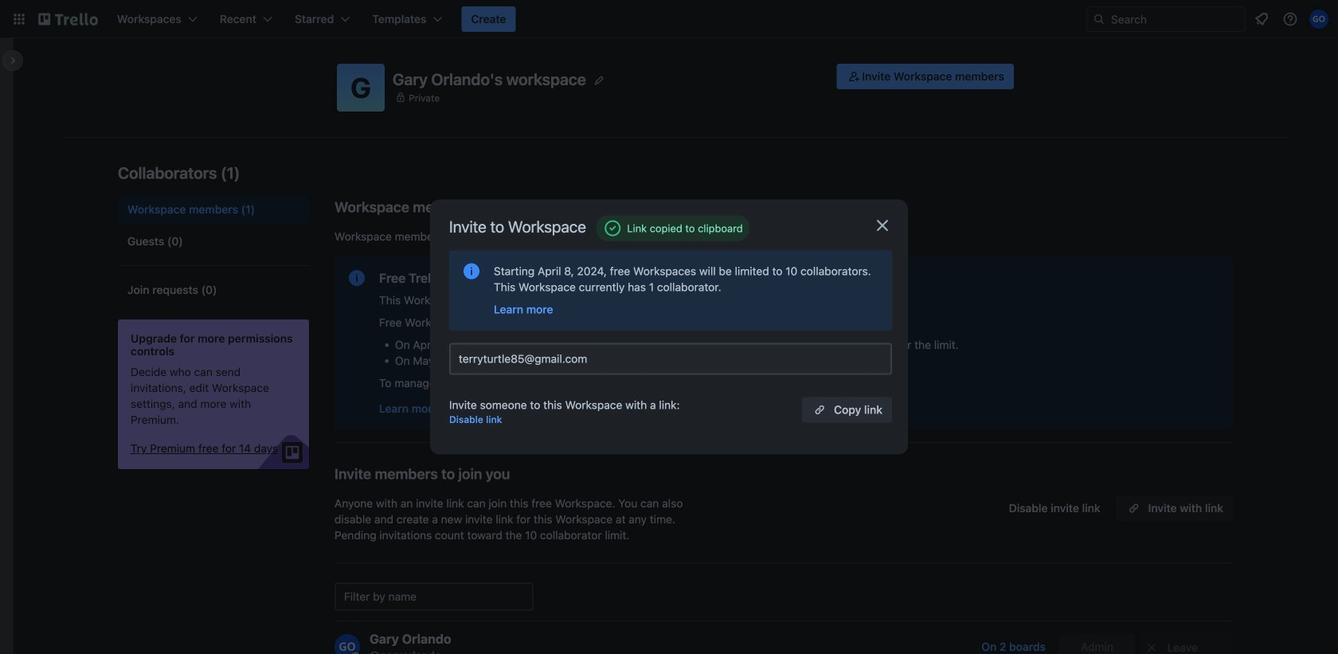 Task type: locate. For each thing, give the bounding box(es) containing it.
gary orlando (garyorlando) image
[[1310, 10, 1329, 29]]

0 vertical spatial sm image
[[847, 69, 863, 84]]

status
[[597, 216, 750, 241]]

0 horizontal spatial sm image
[[847, 69, 863, 84]]

open information menu image
[[1283, 11, 1299, 27]]

sm image
[[847, 69, 863, 84], [1144, 640, 1160, 654]]

1 vertical spatial sm image
[[1144, 640, 1160, 654]]

Email address or name text field
[[459, 348, 889, 370]]



Task type: vqa. For each thing, say whether or not it's contained in the screenshot.
made at the bottom
no



Task type: describe. For each thing, give the bounding box(es) containing it.
search image
[[1093, 13, 1106, 26]]

close image
[[874, 216, 893, 235]]

1 horizontal spatial sm image
[[1144, 640, 1160, 654]]

Filter by name text field
[[335, 583, 534, 611]]

primary element
[[0, 0, 1339, 38]]

Search field
[[1106, 7, 1246, 31]]

0 notifications image
[[1253, 10, 1272, 29]]



